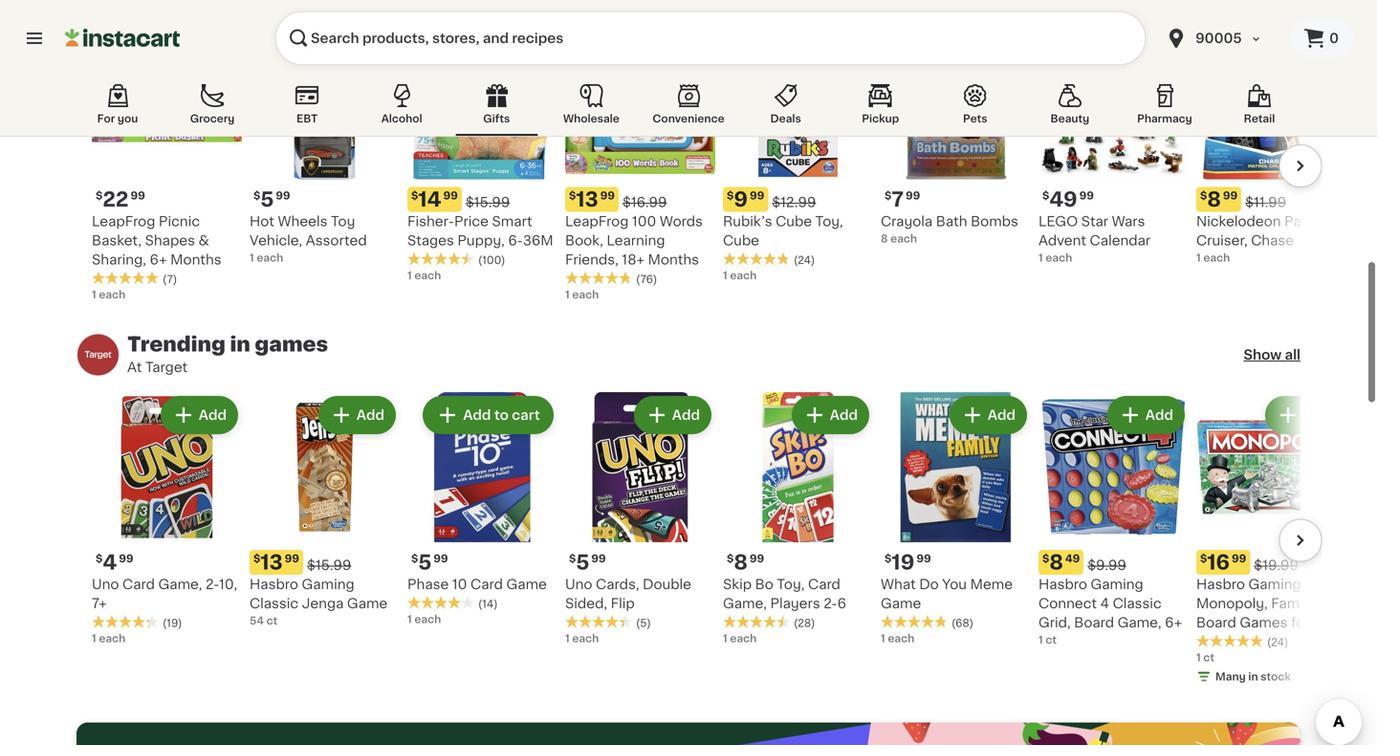 Task type: vqa. For each thing, say whether or not it's contained in the screenshot.


Task type: locate. For each thing, give the bounding box(es) containing it.
gaming inside the $ 13 99 $15.99 hasbro gaming classic jenga game 54 ct
[[302, 578, 355, 591]]

$8.49 original price: $9.99 element
[[1039, 550, 1189, 575]]

$ up rubik's
[[727, 190, 734, 201]]

trending in games at target
[[127, 334, 328, 374]]

add button for fisher-price smart stages puppy, 6-36m
[[478, 35, 552, 69]]

90005 button
[[1154, 11, 1292, 65], [1165, 11, 1280, 65]]

13 up 54
[[261, 553, 283, 573]]

1 down advent
[[1039, 253, 1044, 263]]

in
[[230, 334, 250, 354], [1249, 672, 1259, 682]]

1 each down sided,
[[565, 633, 599, 644]]

stock
[[1261, 672, 1292, 682]]

$ 8 99 up skip on the bottom of page
[[727, 553, 765, 573]]

0 horizontal spatial board
[[1075, 616, 1115, 630]]

19
[[892, 553, 915, 573]]

0 horizontal spatial $ 8 99
[[727, 553, 765, 573]]

3 gaming from the left
[[1249, 578, 1302, 591]]

$ 8 99 up nickelodeon
[[1201, 189, 1238, 210]]

5 up phase
[[418, 553, 432, 573]]

1 each for skip bo toy, card game, players 2-6
[[723, 633, 757, 644]]

ct down the grid,
[[1046, 635, 1057, 645]]

each down what
[[888, 633, 915, 644]]

1 each down rubik's
[[723, 270, 757, 281]]

$ inside $ 7 99
[[885, 190, 892, 201]]

for
[[97, 113, 115, 124]]

uno up sided,
[[565, 578, 593, 591]]

None search field
[[276, 11, 1146, 65]]

2 uno from the left
[[565, 578, 593, 591]]

1 vertical spatial item carousel region
[[55, 392, 1347, 688]]

in inside 'item carousel' region
[[1249, 672, 1259, 682]]

2 90005 button from the left
[[1165, 11, 1280, 65]]

0 horizontal spatial 5
[[261, 189, 274, 210]]

$ inside $ 22 99
[[96, 190, 103, 201]]

gaming down $9.99 at the bottom right
[[1091, 578, 1144, 591]]

1 vertical spatial (24)
[[1268, 637, 1289, 648]]

2 vertical spatial game,
[[1118, 616, 1162, 630]]

1 down the 7+
[[92, 633, 96, 644]]

2 horizontal spatial 5
[[576, 553, 590, 573]]

1 down sharing, on the top
[[92, 289, 96, 300]]

0 horizontal spatial $ 5 99
[[254, 189, 290, 210]]

0 horizontal spatial 13
[[261, 553, 283, 573]]

pharmacy button
[[1124, 80, 1206, 136]]

cart
[[511, 409, 539, 422]]

book,
[[565, 234, 604, 247]]

$ up the fisher-
[[411, 190, 418, 201]]

100
[[632, 215, 657, 228]]

0 horizontal spatial game
[[347, 597, 388, 610]]

0 vertical spatial (24)
[[794, 255, 815, 266]]

8 up skip on the bottom of page
[[734, 553, 748, 573]]

$ 5 99 up cards,
[[569, 553, 606, 573]]

4 inside $ 8 49 $9.99 hasbro gaming connect 4 classic grid, board game, 6+ 1 ct
[[1101, 597, 1110, 610]]

0 horizontal spatial uno
[[92, 578, 119, 591]]

$ up connect
[[1043, 553, 1050, 564]]

5
[[261, 189, 274, 210], [418, 553, 432, 573], [576, 553, 590, 573]]

1 horizontal spatial game
[[507, 578, 547, 591]]

2 horizontal spatial ct
[[1204, 653, 1215, 663]]

each down friends,
[[573, 289, 599, 300]]

1 each
[[408, 270, 441, 281], [723, 270, 757, 281], [92, 289, 126, 300], [565, 289, 599, 300], [408, 614, 441, 625], [92, 633, 126, 644], [565, 633, 599, 644], [723, 633, 757, 644], [881, 633, 915, 644]]

target image
[[77, 333, 120, 376]]

1 horizontal spatial classic
[[1113, 597, 1162, 610]]

1 horizontal spatial leapfrog
[[565, 215, 629, 228]]

1 horizontal spatial uno
[[565, 578, 593, 591]]

99 inside $ 14 99
[[443, 190, 458, 201]]

0 horizontal spatial 6+
[[150, 253, 167, 266]]

1 vertical spatial ct
[[1046, 635, 1057, 645]]

0 vertical spatial toy,
[[816, 215, 844, 228]]

(24) for 16
[[1268, 637, 1289, 648]]

0 vertical spatial game,
[[158, 578, 202, 591]]

0 horizontal spatial toy,
[[777, 578, 805, 591]]

hasbro inside hasbro gaming monopoly, family board games for kids
[[1197, 578, 1246, 591]]

1 board from the left
[[1075, 616, 1115, 630]]

$ up hot
[[254, 190, 261, 201]]

1 vertical spatial 2-
[[824, 597, 838, 610]]

$ 5 99 up phase
[[411, 553, 448, 573]]

many
[[1216, 672, 1246, 682]]

1 horizontal spatial ct
[[1046, 635, 1057, 645]]

each down cruiser,
[[1204, 253, 1231, 263]]

item carousel region
[[55, 29, 1347, 302], [55, 392, 1347, 688]]

card up 6
[[808, 578, 841, 591]]

add for hot wheels toy vehicle, assorted
[[357, 45, 385, 59]]

1 for phase 10 card game
[[408, 614, 412, 625]]

2 horizontal spatial gaming
[[1249, 578, 1302, 591]]

each down vehicle,
[[257, 253, 283, 263]]

0 horizontal spatial 4
[[103, 553, 117, 573]]

1
[[250, 253, 254, 263], [1039, 253, 1044, 263], [1197, 253, 1201, 263], [408, 270, 412, 281], [723, 270, 728, 281], [92, 289, 96, 300], [565, 289, 570, 300], [408, 614, 412, 625], [92, 633, 96, 644], [565, 633, 570, 644], [723, 633, 728, 644], [881, 633, 886, 644], [1039, 635, 1044, 645], [1197, 653, 1201, 663]]

do
[[920, 578, 939, 591]]

1 vertical spatial 4
[[1101, 597, 1110, 610]]

99 inside $ 22 99
[[131, 190, 145, 201]]

0 vertical spatial 2-
[[206, 578, 219, 591]]

1 horizontal spatial $ 8 99
[[1201, 189, 1238, 210]]

add button for lego star wars advent calendar
[[1110, 35, 1184, 69]]

3 hasbro from the left
[[1197, 578, 1246, 591]]

1 months from the left
[[170, 253, 222, 266]]

(24) down games
[[1268, 637, 1289, 648]]

0 horizontal spatial months
[[170, 253, 222, 266]]

1 each for uno cards, double sided, flip
[[565, 633, 599, 644]]

$ up nickelodeon
[[1201, 190, 1208, 201]]

(24) for 9
[[794, 255, 815, 266]]

1 down friends,
[[565, 289, 570, 300]]

1 each down what
[[881, 633, 915, 644]]

alcohol button
[[361, 80, 443, 136]]

1 down the grid,
[[1039, 635, 1044, 645]]

13 inside "$ 13 99 $16.99 leapfrog 100 words book, learning friends, 18+ months"
[[576, 189, 599, 210]]

item carousel region containing 22
[[55, 29, 1347, 302]]

uno inside uno card game, 2-10, 7+
[[92, 578, 119, 591]]

card down $ 4 99
[[122, 578, 155, 591]]

hasbro down 16
[[1197, 578, 1246, 591]]

8 up nickelodeon
[[1208, 189, 1222, 210]]

add for lego star wars advent calendar
[[1146, 45, 1174, 59]]

card inside uno card game, 2-10, 7+
[[122, 578, 155, 591]]

1 horizontal spatial hasbro
[[1039, 578, 1088, 591]]

gaming inside $ 8 49 $9.99 hasbro gaming connect 4 classic grid, board game, 6+ 1 ct
[[1091, 578, 1144, 591]]

0 vertical spatial ct
[[267, 616, 278, 626]]

1 horizontal spatial card
[[471, 578, 503, 591]]

1 down rubik's
[[723, 270, 728, 281]]

chase
[[1252, 234, 1295, 247]]

classic down $8.49 original price: $9.99 element at the right bottom
[[1113, 597, 1162, 610]]

0 vertical spatial item carousel region
[[55, 29, 1347, 302]]

gifts button
[[456, 80, 538, 136]]

1 inside lego star wars advent calendar 1 each
[[1039, 253, 1044, 263]]

crayola bath bombs 8 each
[[881, 215, 1019, 244]]

hasbro up 54
[[250, 578, 298, 591]]

each down advent
[[1046, 253, 1073, 263]]

1 hasbro from the left
[[250, 578, 298, 591]]

game, inside uno card game, 2-10, 7+
[[158, 578, 202, 591]]

add for skip bo toy, card game, players 2-6
[[830, 409, 858, 422]]

wars
[[1112, 215, 1146, 228]]

0 horizontal spatial classic
[[250, 597, 299, 610]]

$ up the 7+
[[96, 553, 103, 564]]

each down skip on the bottom of page
[[730, 633, 757, 644]]

1 for leapfrog picnic basket, shapes & sharing, 6+ months
[[92, 289, 96, 300]]

1 for skip bo toy, card game, players 2-6
[[723, 633, 728, 644]]

2 horizontal spatial game
[[881, 597, 922, 610]]

games
[[1240, 616, 1288, 630]]

star
[[1082, 215, 1109, 228]]

each down the 7+
[[99, 633, 126, 644]]

at
[[127, 361, 142, 374]]

1 down sided,
[[565, 633, 570, 644]]

0 vertical spatial 6+
[[150, 253, 167, 266]]

game inside the $ 13 99 $15.99 hasbro gaming classic jenga game 54 ct
[[347, 597, 388, 610]]

1 each down stages
[[408, 270, 441, 281]]

leapfrog inside "$ 13 99 $16.99 leapfrog 100 words book, learning friends, 18+ months"
[[565, 215, 629, 228]]

product group containing 4
[[92, 392, 242, 646]]

99 inside $ 49 99
[[1080, 190, 1095, 201]]

grocery button
[[171, 80, 254, 136]]

(24) down the $ 9 99 $12.99 rubik's cube toy, cube
[[794, 255, 815, 266]]

each down the crayola
[[891, 233, 918, 244]]

$ up the crayola
[[885, 190, 892, 201]]

2 horizontal spatial card
[[808, 578, 841, 591]]

in inside trending in games at target
[[230, 334, 250, 354]]

cube down $12.99
[[776, 215, 812, 228]]

99
[[131, 190, 145, 201], [276, 190, 290, 201], [443, 190, 458, 201], [601, 190, 615, 201], [750, 190, 765, 201], [906, 190, 921, 201], [1080, 190, 1095, 201], [1224, 190, 1238, 201], [119, 553, 134, 564], [285, 553, 299, 564], [434, 553, 448, 564], [592, 553, 606, 564], [750, 553, 765, 564], [917, 553, 932, 564], [1232, 553, 1247, 564]]

leapfrog up book,
[[565, 215, 629, 228]]

months inside "$ 13 99 $16.99 leapfrog 100 words book, learning friends, 18+ months"
[[648, 253, 699, 266]]

1 each down friends,
[[565, 289, 599, 300]]

game down what
[[881, 597, 922, 610]]

8 up connect
[[1050, 553, 1064, 573]]

1 classic from the left
[[250, 597, 299, 610]]

nickelodeon patrol cruiser, chase 1 each
[[1197, 215, 1324, 263]]

lego star wars advent calendar 1 each
[[1039, 215, 1151, 263]]

1 down phase
[[408, 614, 412, 625]]

1 vertical spatial $15.99
[[307, 559, 352, 572]]

$
[[96, 190, 103, 201], [254, 190, 261, 201], [411, 190, 418, 201], [569, 190, 576, 201], [727, 190, 734, 201], [885, 190, 892, 201], [1043, 190, 1050, 201], [1201, 190, 1208, 201], [96, 553, 103, 564], [254, 553, 261, 564], [411, 553, 418, 564], [569, 553, 576, 564], [727, 553, 734, 564], [885, 553, 892, 564], [1043, 553, 1050, 564], [1201, 553, 1208, 564]]

classic inside $ 8 49 $9.99 hasbro gaming connect 4 classic grid, board game, 6+ 1 ct
[[1113, 597, 1162, 610]]

13 inside the $ 13 99 $15.99 hasbro gaming classic jenga game 54 ct
[[261, 553, 283, 573]]

ct inside $ 8 49 $9.99 hasbro gaming connect 4 classic grid, board game, 6+ 1 ct
[[1046, 635, 1057, 645]]

2-
[[206, 578, 219, 591], [824, 597, 838, 610]]

0 horizontal spatial $15.99
[[307, 559, 352, 572]]

board down connect
[[1075, 616, 1115, 630]]

1 item carousel region from the top
[[55, 29, 1347, 302]]

1 for rubik's cube toy, cube
[[723, 270, 728, 281]]

1 horizontal spatial toy,
[[816, 215, 844, 228]]

5 up sided,
[[576, 553, 590, 573]]

board inside hasbro gaming monopoly, family board games for kids
[[1197, 616, 1237, 630]]

add to cart
[[462, 409, 539, 422]]

0 vertical spatial 13
[[576, 189, 599, 210]]

1 gaming from the left
[[302, 578, 355, 591]]

0 horizontal spatial in
[[230, 334, 250, 354]]

pickup button
[[840, 80, 922, 136]]

8 inside the crayola bath bombs 8 each
[[881, 233, 888, 244]]

uno cards, double sided, flip
[[565, 578, 692, 610]]

hasbro gaming monopoly, family board games for kids
[[1197, 578, 1343, 630]]

gaming
[[302, 578, 355, 591], [1091, 578, 1144, 591], [1249, 578, 1302, 591]]

gaming down $19.99
[[1249, 578, 1302, 591]]

0 horizontal spatial ct
[[267, 616, 278, 626]]

2 item carousel region from the top
[[55, 392, 1347, 688]]

2- inside uno card game, 2-10, 7+
[[206, 578, 219, 591]]

product group
[[92, 29, 242, 302], [250, 29, 400, 266], [408, 29, 558, 283], [565, 29, 716, 302], [723, 29, 874, 283], [881, 29, 1031, 246], [1039, 29, 1189, 266], [1197, 29, 1347, 266], [92, 392, 242, 646], [250, 392, 400, 629], [408, 392, 558, 627], [565, 392, 716, 646], [723, 392, 874, 646], [881, 392, 1031, 646], [1039, 392, 1189, 648], [1197, 392, 1347, 688]]

each down stages
[[415, 270, 441, 281]]

0 horizontal spatial (24)
[[794, 255, 815, 266]]

1 ct
[[1197, 653, 1215, 663]]

0 horizontal spatial leapfrog
[[92, 215, 155, 228]]

1 card from the left
[[122, 578, 155, 591]]

patrol
[[1285, 215, 1324, 228]]

Search field
[[276, 11, 1146, 65]]

1 vertical spatial in
[[1249, 672, 1259, 682]]

2- inside skip bo toy, card game, players 2-6
[[824, 597, 838, 610]]

$11.99
[[1246, 196, 1287, 209]]

2 horizontal spatial $ 5 99
[[569, 553, 606, 573]]

1 uno from the left
[[92, 578, 119, 591]]

uno inside uno cards, double sided, flip
[[565, 578, 593, 591]]

product group containing 7
[[881, 29, 1031, 246]]

4 right connect
[[1101, 597, 1110, 610]]

game,
[[158, 578, 202, 591], [723, 597, 767, 610], [1118, 616, 1162, 630]]

game right 10
[[507, 578, 547, 591]]

$ up book,
[[569, 190, 576, 201]]

fisher-
[[408, 215, 454, 228]]

(5)
[[636, 618, 651, 629]]

1 down 'monopoly,'
[[1197, 653, 1201, 663]]

13 for $ 13 99 $15.99 hasbro gaming classic jenga game 54 ct
[[261, 553, 283, 573]]

2 horizontal spatial hasbro
[[1197, 578, 1246, 591]]

add for nickelodeon patrol cruiser, chase
[[1304, 45, 1332, 59]]

7
[[892, 189, 904, 210]]

1 down vehicle,
[[250, 253, 254, 263]]

hasbro for 8
[[1039, 578, 1088, 591]]

uno up the 7+
[[92, 578, 119, 591]]

1 each down phase
[[408, 614, 441, 625]]

friends,
[[565, 253, 619, 266]]

product group containing 22
[[92, 29, 242, 302]]

99 inside "$ 13 99 $16.99 leapfrog 100 words book, learning friends, 18+ months"
[[601, 190, 615, 201]]

each for uno card game, 2-10, 7+
[[99, 633, 126, 644]]

8 down the crayola
[[881, 233, 888, 244]]

&
[[199, 234, 209, 247]]

1 horizontal spatial 6+
[[1165, 616, 1183, 630]]

1 horizontal spatial board
[[1197, 616, 1237, 630]]

game
[[507, 578, 547, 591], [347, 597, 388, 610], [881, 597, 922, 610]]

0 vertical spatial $ 8 99
[[1201, 189, 1238, 210]]

$ up 'monopoly,'
[[1201, 553, 1208, 564]]

2 vertical spatial ct
[[1204, 653, 1215, 663]]

1 horizontal spatial 4
[[1101, 597, 1110, 610]]

shop categories tab list
[[77, 80, 1301, 136]]

1 leapfrog from the left
[[92, 215, 155, 228]]

1 horizontal spatial months
[[648, 253, 699, 266]]

add button for uno cards, double sided, flip
[[636, 398, 710, 432]]

$ 5 99 up hot
[[254, 189, 290, 210]]

in left the games
[[230, 334, 250, 354]]

each down sharing, on the top
[[99, 289, 126, 300]]

puppy,
[[458, 234, 505, 247]]

0 horizontal spatial cube
[[723, 234, 760, 247]]

add to cart button
[[423, 398, 552, 432]]

1 vertical spatial toy,
[[777, 578, 805, 591]]

0 horizontal spatial hasbro
[[250, 578, 298, 591]]

2 horizontal spatial game,
[[1118, 616, 1162, 630]]

months down &
[[170, 253, 222, 266]]

1 vertical spatial 6+
[[1165, 616, 1183, 630]]

2 gaming from the left
[[1091, 578, 1144, 591]]

in left stock
[[1249, 672, 1259, 682]]

add button for skip bo toy, card game, players 2-6
[[794, 398, 868, 432]]

7+
[[92, 597, 107, 610]]

99 inside $ 19 99
[[917, 553, 932, 564]]

1 inside hot wheels toy vehicle, assorted 1 each
[[250, 253, 254, 263]]

hasbro inside the $ 13 99 $15.99 hasbro gaming classic jenga game 54 ct
[[250, 578, 298, 591]]

$15.99 up "jenga"
[[307, 559, 352, 572]]

1 horizontal spatial (24)
[[1268, 637, 1289, 648]]

$ inside $ 19 99
[[885, 553, 892, 564]]

54
[[250, 616, 264, 626]]

jenga
[[302, 597, 344, 610]]

1 horizontal spatial gaming
[[1091, 578, 1144, 591]]

months up (76)
[[648, 253, 699, 266]]

alcohol
[[381, 113, 423, 124]]

1 each down sharing, on the top
[[92, 289, 126, 300]]

toy, down $9.99 original price: $12.99 element
[[816, 215, 844, 228]]

0 horizontal spatial 2-
[[206, 578, 219, 591]]

add
[[357, 45, 385, 59], [515, 45, 542, 59], [1146, 45, 1174, 59], [1304, 45, 1332, 59], [199, 409, 227, 422], [357, 409, 385, 422], [462, 409, 490, 422], [672, 409, 700, 422], [830, 409, 858, 422], [988, 409, 1016, 422], [1146, 409, 1174, 422]]

2 hasbro from the left
[[1039, 578, 1088, 591]]

0 vertical spatial in
[[230, 334, 250, 354]]

49 up lego
[[1050, 189, 1078, 210]]

ct
[[267, 616, 278, 626], [1046, 635, 1057, 645], [1204, 653, 1215, 663]]

1 vertical spatial cube
[[723, 234, 760, 247]]

0 vertical spatial $15.99
[[466, 196, 510, 209]]

deals button
[[745, 80, 827, 136]]

1 horizontal spatial game,
[[723, 597, 767, 610]]

$ 22 99
[[96, 189, 145, 210]]

each down rubik's
[[730, 270, 757, 281]]

$14.99 original price: $15.99 element
[[408, 187, 558, 212]]

1 horizontal spatial 5
[[418, 553, 432, 573]]

2 board from the left
[[1197, 616, 1237, 630]]

ct down 'monopoly,'
[[1204, 653, 1215, 663]]

$ up what
[[885, 553, 892, 564]]

0 horizontal spatial card
[[122, 578, 155, 591]]

1 horizontal spatial cube
[[776, 215, 812, 228]]

13 up book,
[[576, 189, 599, 210]]

$ up basket,
[[96, 190, 103, 201]]

classic inside the $ 13 99 $15.99 hasbro gaming classic jenga game 54 ct
[[250, 597, 299, 610]]

1 each down the 7+
[[92, 633, 126, 644]]

each for skip bo toy, card game, players 2-6
[[730, 633, 757, 644]]

bombs
[[971, 215, 1019, 228]]

smart
[[492, 215, 533, 228]]

cube down rubik's
[[723, 234, 760, 247]]

1 horizontal spatial $15.99
[[466, 196, 510, 209]]

0 horizontal spatial gaming
[[302, 578, 355, 591]]

each for rubik's cube toy, cube
[[730, 270, 757, 281]]

gaming up "jenga"
[[302, 578, 355, 591]]

99 inside '$ 16 99'
[[1232, 553, 1247, 564]]

1 for hasbro gaming monopoly, family board games for kids
[[1197, 653, 1201, 663]]

classic up 54
[[250, 597, 299, 610]]

board down 'monopoly,'
[[1197, 616, 1237, 630]]

0 vertical spatial cube
[[776, 215, 812, 228]]

sided,
[[565, 597, 608, 610]]

3 card from the left
[[808, 578, 841, 591]]

assorted
[[306, 234, 367, 247]]

$8.99 original price: $11.99 element
[[1197, 187, 1347, 212]]

leapfrog up basket,
[[92, 215, 155, 228]]

1 each down skip on the bottom of page
[[723, 633, 757, 644]]

36m
[[523, 234, 554, 247]]

toy, up players at the right
[[777, 578, 805, 591]]

1 down what
[[881, 633, 886, 644]]

cruiser,
[[1197, 234, 1248, 247]]

1 horizontal spatial 2-
[[824, 597, 838, 610]]

game, down $8.49 original price: $9.99 element at the right bottom
[[1118, 616, 1162, 630]]

$ up phase
[[411, 553, 418, 564]]

$15.99 up 'price'
[[466, 196, 510, 209]]

$15.99 inside the $ 13 99 $15.99 hasbro gaming classic jenga game 54 ct
[[307, 559, 352, 572]]

hasbro up connect
[[1039, 578, 1088, 591]]

2 months from the left
[[648, 253, 699, 266]]

1 down skip on the bottom of page
[[723, 633, 728, 644]]

0 horizontal spatial game,
[[158, 578, 202, 591]]

game, down skip on the bottom of page
[[723, 597, 767, 610]]

1 down cruiser,
[[1197, 253, 1201, 263]]

$ up lego
[[1043, 190, 1050, 201]]

1 horizontal spatial $ 5 99
[[411, 553, 448, 573]]

1 vertical spatial 49
[[1066, 553, 1080, 564]]

flip
[[611, 597, 635, 610]]

2 leapfrog from the left
[[565, 215, 629, 228]]

1 horizontal spatial 13
[[576, 189, 599, 210]]

2 classic from the left
[[1113, 597, 1162, 610]]

product group containing 16
[[1197, 392, 1347, 688]]

$ 49 99
[[1043, 189, 1095, 210]]

basket,
[[92, 234, 142, 247]]

each for fisher-price smart stages puppy, 6-36m
[[415, 270, 441, 281]]

9
[[734, 189, 748, 210]]

(24)
[[794, 255, 815, 266], [1268, 637, 1289, 648]]

hasbro inside $ 8 49 $9.99 hasbro gaming connect 4 classic grid, board game, 6+ 1 ct
[[1039, 578, 1088, 591]]

4 up the 7+
[[103, 553, 117, 573]]

show all link
[[1244, 345, 1301, 365]]

crayola
[[881, 215, 933, 228]]

99 inside $ 4 99
[[119, 553, 134, 564]]

5 up hot
[[261, 189, 274, 210]]

1 for uno card game, 2-10, 7+
[[92, 633, 96, 644]]

6+ inside leapfrog picnic basket, shapes & sharing, 6+ months
[[150, 253, 167, 266]]

bo
[[756, 578, 774, 591]]

game, up (19)
[[158, 578, 202, 591]]

1 horizontal spatial in
[[1249, 672, 1259, 682]]

$9.99 original price: $12.99 element
[[723, 187, 874, 212]]

$12.99
[[772, 196, 817, 209]]

1 vertical spatial 13
[[261, 553, 283, 573]]

1 vertical spatial game,
[[723, 597, 767, 610]]

1 inside nickelodeon patrol cruiser, chase 1 each
[[1197, 253, 1201, 263]]

sharing,
[[92, 253, 146, 266]]



Task type: describe. For each thing, give the bounding box(es) containing it.
(100)
[[478, 255, 506, 266]]

49 inside $ 8 49 $9.99 hasbro gaming connect 4 classic grid, board game, 6+ 1 ct
[[1066, 553, 1080, 564]]

18+
[[622, 253, 645, 266]]

8 inside $ 8 49 $9.99 hasbro gaming connect 4 classic grid, board game, 6+ 1 ct
[[1050, 553, 1064, 573]]

item carousel region containing 4
[[55, 392, 1347, 688]]

leapfrog inside leapfrog picnic basket, shapes & sharing, 6+ months
[[92, 215, 155, 228]]

for
[[1292, 616, 1310, 630]]

hot
[[250, 215, 275, 228]]

card inside skip bo toy, card game, players 2-6
[[808, 578, 841, 591]]

add button for what do you meme game
[[952, 398, 1026, 432]]

1 for fisher-price smart stages puppy, 6-36m
[[408, 270, 412, 281]]

games
[[255, 334, 328, 354]]

each inside hot wheels toy vehicle, assorted 1 each
[[257, 253, 283, 263]]

toy, inside the $ 9 99 $12.99 rubik's cube toy, cube
[[816, 215, 844, 228]]

months inside leapfrog picnic basket, shapes & sharing, 6+ months
[[170, 253, 222, 266]]

phase
[[408, 578, 449, 591]]

1 each for uno card game, 2-10, 7+
[[92, 633, 126, 644]]

show all
[[1244, 348, 1301, 362]]

meme
[[971, 578, 1013, 591]]

each inside nickelodeon patrol cruiser, chase 1 each
[[1204, 253, 1231, 263]]

instacart image
[[65, 27, 180, 50]]

6+ inside $ 8 49 $9.99 hasbro gaming connect 4 classic grid, board game, 6+ 1 ct
[[1165, 616, 1183, 630]]

$ 5 99 for hot wheels toy vehicle, assorted
[[254, 189, 290, 210]]

learning
[[607, 234, 665, 247]]

phase 10 card game
[[408, 578, 547, 591]]

(7)
[[163, 274, 177, 285]]

add inside "button"
[[462, 409, 490, 422]]

1 each for leapfrog picnic basket, shapes & sharing, 6+ months
[[92, 289, 126, 300]]

beauty
[[1051, 113, 1090, 124]]

1 for leapfrog 100 words book, learning friends, 18+ months
[[565, 289, 570, 300]]

$16.99 original price: $19.99 element
[[1197, 550, 1347, 575]]

ebt
[[297, 113, 318, 124]]

add button for uno card game, 2-10, 7+
[[162, 398, 236, 432]]

$ 5 99 for phase 10 card game
[[411, 553, 448, 573]]

$ 13 99 $16.99 leapfrog 100 words book, learning friends, 18+ months
[[565, 189, 703, 266]]

gaming for 13
[[302, 578, 355, 591]]

words
[[660, 215, 703, 228]]

$ inside $ 4 99
[[96, 553, 103, 564]]

$16.99
[[623, 196, 667, 209]]

calendar
[[1090, 234, 1151, 247]]

add button for hasbro gaming connect 4 classic grid, board game, 6+
[[1110, 398, 1184, 432]]

trending
[[127, 334, 226, 354]]

gifts
[[483, 113, 510, 124]]

add button for hasbro gaming classic jenga game
[[320, 398, 394, 432]]

gaming inside hasbro gaming monopoly, family board games for kids
[[1249, 578, 1302, 591]]

1 90005 button from the left
[[1154, 11, 1292, 65]]

shapes
[[145, 234, 195, 247]]

1 inside $ 8 49 $9.99 hasbro gaming connect 4 classic grid, board game, 6+ 1 ct
[[1039, 635, 1044, 645]]

0 vertical spatial 4
[[103, 553, 117, 573]]

leapfrog picnic basket, shapes & sharing, 6+ months
[[92, 215, 222, 266]]

add button for nickelodeon patrol cruiser, chase
[[1268, 35, 1341, 69]]

$ inside "$ 13 99 $16.99 leapfrog 100 words book, learning friends, 18+ months"
[[569, 190, 576, 201]]

beauty button
[[1029, 80, 1112, 136]]

$ inside $ 8 49 $9.99 hasbro gaming connect 4 classic grid, board game, 6+ 1 ct
[[1043, 553, 1050, 564]]

$15.99 inside $14.99 original price: $15.99 element
[[466, 196, 510, 209]]

uno for 4
[[92, 578, 119, 591]]

product group containing 14
[[408, 29, 558, 283]]

1 each for what do you meme game
[[881, 633, 915, 644]]

fisher-price smart stages puppy, 6-36m
[[408, 215, 554, 247]]

each for phase 10 card game
[[415, 614, 441, 625]]

uno for 5
[[565, 578, 593, 591]]

$ 5 99 for uno cards, double sided, flip
[[569, 553, 606, 573]]

picnic
[[159, 215, 200, 228]]

game, inside $ 8 49 $9.99 hasbro gaming connect 4 classic grid, board game, 6+ 1 ct
[[1118, 616, 1162, 630]]

you
[[943, 578, 967, 591]]

5 for uno cards, double sided, flip
[[576, 553, 590, 573]]

$ 8 99 inside $8.99 original price: $11.99 element
[[1201, 189, 1238, 210]]

double
[[643, 578, 692, 591]]

(68)
[[952, 618, 974, 629]]

$ inside '$ 16 99'
[[1201, 553, 1208, 564]]

5 for phase 10 card game
[[418, 553, 432, 573]]

product group containing 9
[[723, 29, 874, 283]]

0
[[1330, 32, 1339, 45]]

lego
[[1039, 215, 1078, 228]]

6
[[838, 597, 847, 610]]

ebt button
[[266, 80, 348, 136]]

pickup
[[862, 113, 900, 124]]

$ up sided,
[[569, 553, 576, 564]]

each inside lego star wars advent calendar 1 each
[[1046, 253, 1073, 263]]

1 for uno cards, double sided, flip
[[565, 633, 570, 644]]

99 inside $ 7 99
[[906, 190, 921, 201]]

add button for hot wheels toy vehicle, assorted
[[320, 35, 394, 69]]

price
[[454, 215, 489, 228]]

convenience button
[[645, 80, 733, 136]]

kids
[[1314, 616, 1343, 630]]

$ inside the $ 13 99 $15.99 hasbro gaming classic jenga game 54 ct
[[254, 553, 261, 564]]

uno card game, 2-10, 7+
[[92, 578, 237, 610]]

(14)
[[478, 599, 498, 609]]

convenience
[[653, 113, 725, 124]]

game inside what do you meme game
[[881, 597, 922, 610]]

99 inside the $ 13 99 $15.99 hasbro gaming classic jenga game 54 ct
[[285, 553, 299, 564]]

0 vertical spatial 49
[[1050, 189, 1078, 210]]

retail button
[[1219, 80, 1301, 136]]

14
[[418, 189, 442, 210]]

$ inside $ 14 99
[[411, 190, 418, 201]]

target
[[145, 361, 188, 374]]

gaming for 8
[[1091, 578, 1144, 591]]

each inside the crayola bath bombs 8 each
[[891, 233, 918, 244]]

what
[[881, 578, 916, 591]]

board inside $ 8 49 $9.99 hasbro gaming connect 4 classic grid, board game, 6+ 1 ct
[[1075, 616, 1115, 630]]

players
[[771, 597, 821, 610]]

in for trending
[[230, 334, 250, 354]]

add for fisher-price smart stages puppy, 6-36m
[[515, 45, 542, 59]]

90005
[[1196, 32, 1242, 45]]

grid,
[[1039, 616, 1071, 630]]

product group containing 19
[[881, 392, 1031, 646]]

2 card from the left
[[471, 578, 503, 591]]

family
[[1272, 597, 1316, 610]]

add for what do you meme game
[[988, 409, 1016, 422]]

$ inside $ 49 99
[[1043, 190, 1050, 201]]

wholesale
[[563, 113, 620, 124]]

ct inside the $ 13 99 $15.99 hasbro gaming classic jenga game 54 ct
[[267, 616, 278, 626]]

vehicle,
[[250, 234, 303, 247]]

each for leapfrog picnic basket, shapes & sharing, 6+ months
[[99, 289, 126, 300]]

13 for $ 13 99 $16.99 leapfrog 100 words book, learning friends, 18+ months
[[576, 189, 599, 210]]

grocery
[[190, 113, 235, 124]]

$ 7 99
[[885, 189, 921, 210]]

hot wheels toy vehicle, assorted 1 each
[[250, 215, 367, 263]]

toy, inside skip bo toy, card game, players 2-6
[[777, 578, 805, 591]]

$ up skip on the bottom of page
[[727, 553, 734, 564]]

nickelodeon
[[1197, 215, 1282, 228]]

hasbro for 13
[[250, 578, 298, 591]]

in for many
[[1249, 672, 1259, 682]]

each for uno cards, double sided, flip
[[573, 633, 599, 644]]

add for uno card game, 2-10, 7+
[[199, 409, 227, 422]]

each for what do you meme game
[[888, 633, 915, 644]]

show
[[1244, 348, 1282, 362]]

6-
[[508, 234, 523, 247]]

1 vertical spatial $ 8 99
[[727, 553, 765, 573]]

1 each for fisher-price smart stages puppy, 6-36m
[[408, 270, 441, 281]]

game, inside skip bo toy, card game, players 2-6
[[723, 597, 767, 610]]

add for hasbro gaming classic jenga game
[[357, 409, 385, 422]]

what do you meme game
[[881, 578, 1013, 610]]

each for leapfrog 100 words book, learning friends, 18+ months
[[573, 289, 599, 300]]

advent
[[1039, 234, 1087, 247]]

5 for hot wheels toy vehicle, assorted
[[261, 189, 274, 210]]

10
[[452, 578, 467, 591]]

skip bo toy, card game, players 2-6
[[723, 578, 847, 610]]

$13.99 original price: $16.99 element
[[565, 187, 716, 212]]

$ 14 99
[[411, 189, 458, 210]]

add for hasbro gaming connect 4 classic grid, board game, 6+
[[1146, 409, 1174, 422]]

$9.99
[[1088, 559, 1127, 572]]

$ 4 99
[[96, 553, 134, 573]]

you
[[118, 113, 138, 124]]

product group containing 49
[[1039, 29, 1189, 266]]

1 for what do you meme game
[[881, 633, 886, 644]]

all
[[1285, 348, 1301, 362]]

add for uno cards, double sided, flip
[[672, 409, 700, 422]]

pets button
[[935, 80, 1017, 136]]

to
[[494, 409, 508, 422]]

retail
[[1244, 113, 1276, 124]]

(28)
[[794, 618, 816, 629]]

deals
[[771, 113, 802, 124]]

$ 13 99 $15.99 hasbro gaming classic jenga game 54 ct
[[250, 553, 388, 626]]

rubik's
[[723, 215, 773, 228]]

many in stock
[[1216, 672, 1292, 682]]

1 each for rubik's cube toy, cube
[[723, 270, 757, 281]]

1 each for phase 10 card game
[[408, 614, 441, 625]]

pets
[[964, 113, 988, 124]]

monopoly,
[[1197, 597, 1268, 610]]

1 each for leapfrog 100 words book, learning friends, 18+ months
[[565, 289, 599, 300]]

$ inside the $ 9 99 $12.99 rubik's cube toy, cube
[[727, 190, 734, 201]]

$13.99 original price: $15.99 element
[[250, 550, 400, 575]]

99 inside the $ 9 99 $12.99 rubik's cube toy, cube
[[750, 190, 765, 201]]



